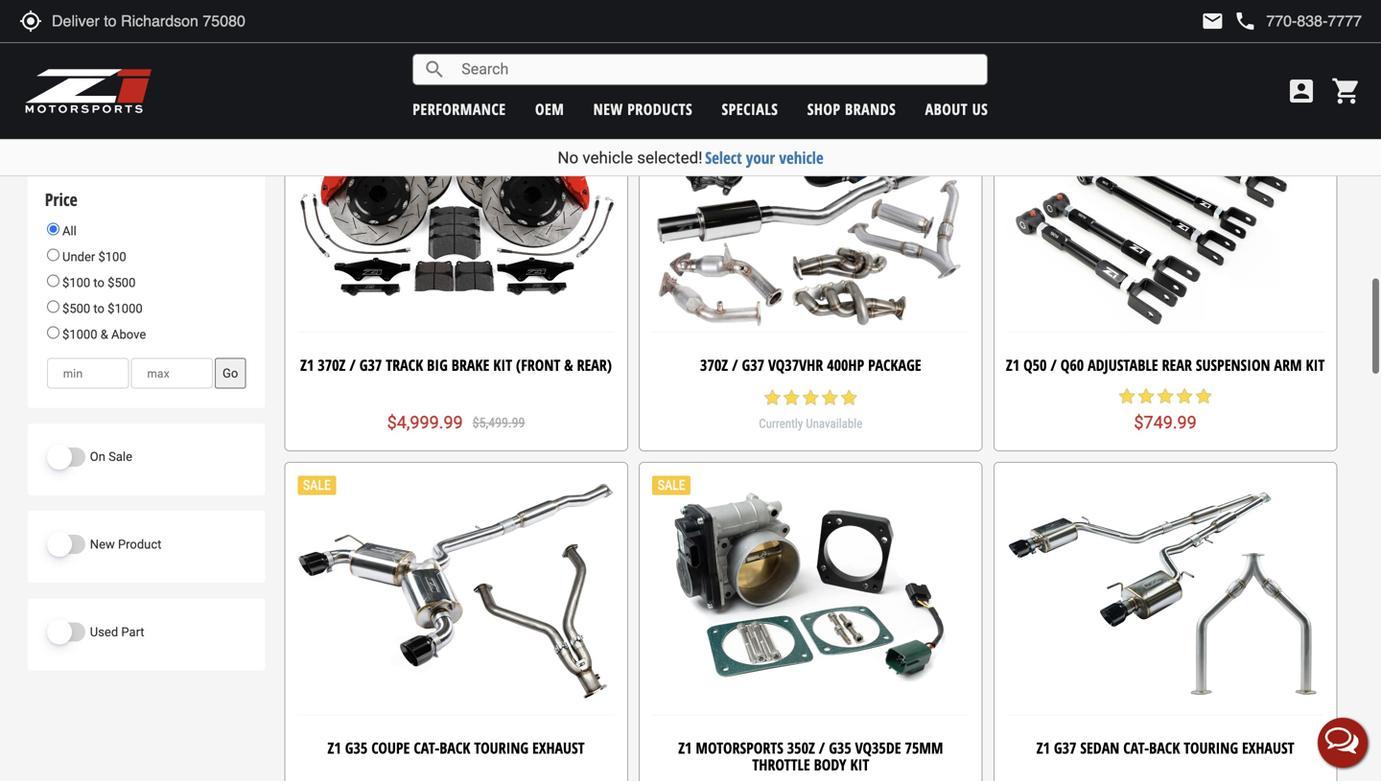 Task type: describe. For each thing, give the bounding box(es) containing it.
throttle
[[753, 755, 810, 776]]

shop
[[808, 99, 841, 119]]

1 horizontal spatial $1000
[[108, 302, 143, 316]]

account_box
[[1287, 76, 1317, 106]]

z1 q50 / q60 adjustable rear suspension arm kit
[[1006, 355, 1325, 376]]

$5,499.99
[[473, 415, 525, 431]]

about
[[925, 99, 968, 119]]

brands
[[845, 99, 896, 119]]

0 vertical spatial $500
[[108, 276, 136, 290]]

$750
[[1146, 30, 1185, 50]]

shop brands
[[808, 99, 896, 119]]

1 horizontal spatial $100
[[98, 250, 126, 264]]

q60
[[1061, 355, 1084, 376]]

cat- for coupe
[[414, 738, 440, 759]]

exhaust for z1 g35 coupe cat-back touring exhaust
[[533, 738, 585, 759]]

under
[[62, 250, 95, 264]]

$4,999.99
[[387, 413, 463, 433]]

370z / g37 vq37vhr 400hp package
[[700, 355, 922, 376]]

us
[[973, 99, 988, 119]]

mail
[[1202, 10, 1225, 33]]

new products
[[594, 99, 693, 119]]

motorsports
[[696, 738, 784, 759]]

coupe
[[372, 738, 410, 759]]

no vehicle selected! select your vehicle
[[558, 147, 824, 169]]

1 horizontal spatial g37
[[742, 355, 765, 376]]

max number field
[[131, 358, 213, 389]]

big
[[427, 355, 448, 376]]

min number field
[[47, 358, 129, 389]]

all
[[59, 224, 77, 238]]

0 horizontal spatial $100
[[62, 276, 90, 290]]

new product
[[90, 538, 162, 552]]

shopping_cart
[[1332, 76, 1362, 106]]

vehicle inside no vehicle selected! select your vehicle
[[583, 148, 633, 167]]

0 horizontal spatial g37
[[360, 355, 382, 376]]

selected!
[[637, 148, 703, 167]]

$4,999.99 $5,499.99
[[387, 413, 525, 433]]

z1 for z1 370z / g37 track big brake kit (front & rear)
[[300, 355, 314, 376]]

oem
[[535, 99, 564, 119]]

2 370z from the left
[[700, 355, 728, 376]]

new
[[90, 538, 115, 552]]

brake
[[452, 355, 490, 376]]

rear
[[1162, 355, 1192, 376]]

specials
[[722, 99, 778, 119]]

select your vehicle link
[[705, 147, 824, 169]]

/ left track
[[350, 355, 356, 376]]

/ left vq37vhr
[[732, 355, 738, 376]]

z1 for z1 q50 / q60 adjustable rear suspension arm kit
[[1006, 355, 1020, 376]]

shop brands link
[[808, 99, 896, 119]]

touring for z1 g35 coupe cat-back touring exhaust
[[474, 738, 529, 759]]

star star star star star $749.99
[[1118, 387, 1214, 433]]

to for $100
[[93, 276, 105, 290]]

new products link
[[594, 99, 693, 119]]

2 horizontal spatial kit
[[1306, 355, 1325, 376]]

$100 to $500
[[59, 276, 136, 290]]

adjustable
[[1088, 355, 1159, 376]]

specials link
[[722, 99, 778, 119]]

to for $500
[[93, 302, 105, 316]]

about us
[[925, 99, 988, 119]]

above
[[111, 328, 146, 342]]

(front
[[516, 355, 561, 376]]

1 g35 from the left
[[345, 738, 368, 759]]

sedan
[[1081, 738, 1120, 759]]

$1,579.98
[[827, 32, 880, 48]]

z1 370z / g37 track big brake kit (front & rear)
[[300, 355, 612, 376]]

performance link
[[413, 99, 506, 119]]

oem link
[[535, 99, 564, 119]]

$1000 & above
[[59, 328, 146, 342]]

$1,179.98
[[742, 30, 818, 50]]

$500 to $1000
[[59, 302, 143, 316]]

350z
[[787, 738, 815, 759]]

$1,499.99
[[418, 30, 494, 50]]

400hp
[[827, 355, 865, 376]]

1 vertical spatial $500
[[62, 302, 90, 316]]

0 horizontal spatial kit
[[493, 355, 512, 376]]

z1 for z1 motorsports 350z / g35 vq35de 75mm throttle body kit
[[679, 738, 692, 759]]

on sale
[[90, 450, 132, 465]]

under  $100
[[59, 250, 126, 264]]

z1 motorsports logo image
[[24, 67, 153, 115]]

track
[[386, 355, 423, 376]]

vq35de
[[856, 738, 901, 759]]

1 horizontal spatial vehicle
[[779, 147, 824, 169]]



Task type: vqa. For each thing, say whether or not it's contained in the screenshot.
1st the touring from the right
yes



Task type: locate. For each thing, give the bounding box(es) containing it.
z1 left q50
[[1006, 355, 1020, 376]]

z1 g35 coupe cat-back touring exhaust
[[328, 738, 585, 759]]

3 & up link from the top
[[47, 97, 246, 117]]

/ left q60
[[1051, 355, 1057, 376]]

g35 left the vq35de
[[829, 738, 852, 759]]

1 up from the top
[[144, 62, 159, 76]]

/ right 350z
[[819, 738, 825, 759]]

back for sedan
[[1150, 738, 1180, 759]]

q50
[[1024, 355, 1047, 376]]

0 vertical spatial to
[[93, 276, 105, 290]]

1 horizontal spatial g35
[[829, 738, 852, 759]]

2 horizontal spatial g37
[[1054, 738, 1077, 759]]

go
[[223, 366, 238, 381]]

75mm
[[905, 738, 944, 759]]

z1 for z1 g35 coupe cat-back touring exhaust
[[328, 738, 341, 759]]

cat- right sedan
[[1124, 738, 1150, 759]]

1 & up from the top
[[133, 62, 159, 76]]

star
[[1195, 4, 1214, 23], [1118, 387, 1137, 406], [1137, 387, 1156, 406], [1156, 387, 1175, 406], [1175, 387, 1195, 406], [1195, 387, 1214, 406], [763, 388, 782, 408], [782, 388, 801, 408], [801, 388, 821, 408], [821, 388, 840, 408], [840, 388, 859, 408]]

2 up from the top
[[144, 81, 159, 95]]

to up $500 to $1000
[[93, 276, 105, 290]]

$100 up $100 to $500
[[98, 250, 126, 264]]

g37 left sedan
[[1054, 738, 1077, 759]]

star inside star $750
[[1195, 4, 1214, 23]]

z1
[[300, 355, 314, 376], [1006, 355, 1020, 376], [328, 738, 341, 759], [679, 738, 692, 759], [1037, 738, 1051, 759]]

touring for z1 g37 sedan cat-back touring exhaust
[[1184, 738, 1239, 759]]

to
[[93, 276, 105, 290], [93, 302, 105, 316]]

2 vertical spatial & up
[[133, 100, 159, 115]]

g35
[[345, 738, 368, 759], [829, 738, 852, 759]]

1 vertical spatial & up
[[133, 81, 159, 95]]

sale
[[109, 450, 132, 465]]

$1000
[[108, 302, 143, 316], [62, 328, 97, 342]]

used
[[90, 625, 118, 640]]

1 vertical spatial to
[[93, 302, 105, 316]]

mail phone
[[1202, 10, 1257, 33]]

370z
[[318, 355, 346, 376], [700, 355, 728, 376]]

arm
[[1275, 355, 1302, 376]]

performance
[[413, 99, 506, 119]]

0 vertical spatial & up
[[133, 62, 159, 76]]

0 horizontal spatial g35
[[345, 738, 368, 759]]

1 exhaust from the left
[[533, 738, 585, 759]]

3 up from the top
[[144, 100, 159, 115]]

kit right arm
[[1306, 355, 1325, 376]]

your
[[746, 147, 775, 169]]

1 touring from the left
[[474, 738, 529, 759]]

suspension
[[1196, 355, 1271, 376]]

0 horizontal spatial 370z
[[318, 355, 346, 376]]

on
[[90, 450, 105, 465]]

unavailable
[[806, 417, 863, 431]]

my_location
[[19, 10, 42, 33]]

$500
[[108, 276, 136, 290], [62, 302, 90, 316]]

z1 g37 sedan cat-back touring exhaust
[[1037, 738, 1295, 759]]

2 vertical spatial up
[[144, 100, 159, 115]]

account_box link
[[1282, 76, 1322, 106]]

star star star star star currently unavailable
[[759, 388, 863, 431]]

1 cat- from the left
[[414, 738, 440, 759]]

vq37vhr
[[768, 355, 823, 376]]

select
[[705, 147, 742, 169]]

z1 right go
[[300, 355, 314, 376]]

price
[[45, 188, 78, 212]]

phone
[[1234, 10, 1257, 33]]

& up for third & up link from the bottom of the page
[[133, 62, 159, 76]]

1 horizontal spatial exhaust
[[1242, 738, 1295, 759]]

kit
[[493, 355, 512, 376], [1306, 355, 1325, 376], [851, 755, 870, 776]]

back for coupe
[[440, 738, 471, 759]]

touring
[[474, 738, 529, 759], [1184, 738, 1239, 759]]

0 horizontal spatial $1000
[[62, 328, 97, 342]]

$1000 down $500 to $1000
[[62, 328, 97, 342]]

to down $100 to $500
[[93, 302, 105, 316]]

shopping_cart link
[[1327, 76, 1362, 106]]

product
[[118, 538, 162, 552]]

rear)
[[577, 355, 612, 376]]

& up for second & up link from the bottom
[[133, 81, 159, 95]]

2 & up link from the top
[[47, 78, 246, 98]]

$500 up $500 to $1000
[[108, 276, 136, 290]]

370z left vq37vhr
[[700, 355, 728, 376]]

2 & up from the top
[[133, 81, 159, 95]]

part
[[121, 625, 144, 640]]

$749.99
[[1134, 413, 1197, 433]]

z1 left motorsports
[[679, 738, 692, 759]]

body
[[814, 755, 847, 776]]

1 horizontal spatial $500
[[108, 276, 136, 290]]

2 back from the left
[[1150, 738, 1180, 759]]

None radio
[[47, 223, 59, 235], [47, 249, 59, 261], [47, 275, 59, 287], [47, 327, 59, 339], [47, 223, 59, 235], [47, 249, 59, 261], [47, 275, 59, 287], [47, 327, 59, 339]]

products
[[628, 99, 693, 119]]

vehicle right no
[[583, 148, 633, 167]]

new
[[594, 99, 623, 119]]

exhaust for z1 g37 sedan cat-back touring exhaust
[[1242, 738, 1295, 759]]

g35 left coupe
[[345, 738, 368, 759]]

0 horizontal spatial back
[[440, 738, 471, 759]]

0 vertical spatial up
[[144, 62, 159, 76]]

phone link
[[1234, 10, 1362, 33]]

go button
[[215, 358, 246, 389]]

mail link
[[1202, 10, 1225, 33]]

& up link
[[47, 59, 246, 79], [47, 78, 246, 98], [47, 97, 246, 117]]

1 vertical spatial $100
[[62, 276, 90, 290]]

1 & up link from the top
[[47, 59, 246, 79]]

1 horizontal spatial 370z
[[700, 355, 728, 376]]

Search search field
[[446, 55, 987, 84]]

up
[[144, 62, 159, 76], [144, 81, 159, 95], [144, 100, 159, 115]]

vehicle right your at the right top of the page
[[779, 147, 824, 169]]

2 cat- from the left
[[1124, 738, 1150, 759]]

g37 left vq37vhr
[[742, 355, 765, 376]]

currently
[[759, 417, 803, 431]]

$500 down $100 to $500
[[62, 302, 90, 316]]

no
[[558, 148, 579, 167]]

& up for 1st & up link from the bottom
[[133, 100, 159, 115]]

g37 left track
[[360, 355, 382, 376]]

z1 left sedan
[[1037, 738, 1051, 759]]

/
[[350, 355, 356, 376], [732, 355, 738, 376], [1051, 355, 1057, 376], [819, 738, 825, 759]]

package
[[868, 355, 922, 376]]

z1 motorsports 350z / g35 vq35de 75mm throttle body kit
[[679, 738, 944, 776]]

370z left track
[[318, 355, 346, 376]]

0 vertical spatial $1000
[[108, 302, 143, 316]]

back
[[440, 738, 471, 759], [1150, 738, 1180, 759]]

0 horizontal spatial vehicle
[[583, 148, 633, 167]]

exhaust
[[533, 738, 585, 759], [1242, 738, 1295, 759]]

1 to from the top
[[93, 276, 105, 290]]

1 370z from the left
[[318, 355, 346, 376]]

1 horizontal spatial kit
[[851, 755, 870, 776]]

1 horizontal spatial back
[[1150, 738, 1180, 759]]

cat-
[[414, 738, 440, 759], [1124, 738, 1150, 759]]

$100 down under
[[62, 276, 90, 290]]

0 horizontal spatial $500
[[62, 302, 90, 316]]

z1 left coupe
[[328, 738, 341, 759]]

search
[[423, 58, 446, 81]]

$1,179.98 $1,579.98
[[742, 30, 880, 50]]

1 vertical spatial up
[[144, 81, 159, 95]]

vehicle
[[779, 147, 824, 169], [583, 148, 633, 167]]

2 touring from the left
[[1184, 738, 1239, 759]]

star $750
[[1146, 4, 1214, 50]]

back right coupe
[[440, 738, 471, 759]]

1 vertical spatial $1000
[[62, 328, 97, 342]]

cat- for sedan
[[1124, 738, 1150, 759]]

ratings
[[45, 29, 94, 52]]

used part
[[90, 625, 144, 640]]

2 to from the top
[[93, 302, 105, 316]]

/ inside "z1 motorsports 350z / g35 vq35de 75mm throttle body kit"
[[819, 738, 825, 759]]

2 g35 from the left
[[829, 738, 852, 759]]

0 horizontal spatial touring
[[474, 738, 529, 759]]

kit right 'body'
[[851, 755, 870, 776]]

g35 inside "z1 motorsports 350z / g35 vq35de 75mm throttle body kit"
[[829, 738, 852, 759]]

2 exhaust from the left
[[1242, 738, 1295, 759]]

1 horizontal spatial touring
[[1184, 738, 1239, 759]]

cat- right coupe
[[414, 738, 440, 759]]

0 horizontal spatial cat-
[[414, 738, 440, 759]]

kit right brake
[[493, 355, 512, 376]]

None radio
[[47, 301, 59, 313]]

$1000 up above
[[108, 302, 143, 316]]

about us link
[[925, 99, 988, 119]]

kit inside "z1 motorsports 350z / g35 vq35de 75mm throttle body kit"
[[851, 755, 870, 776]]

z1 inside "z1 motorsports 350z / g35 vq35de 75mm throttle body kit"
[[679, 738, 692, 759]]

1 horizontal spatial cat-
[[1124, 738, 1150, 759]]

0 vertical spatial $100
[[98, 250, 126, 264]]

z1 for z1 g37 sedan cat-back touring exhaust
[[1037, 738, 1051, 759]]

1 back from the left
[[440, 738, 471, 759]]

3 & up from the top
[[133, 100, 159, 115]]

0 horizontal spatial exhaust
[[533, 738, 585, 759]]

back right sedan
[[1150, 738, 1180, 759]]



